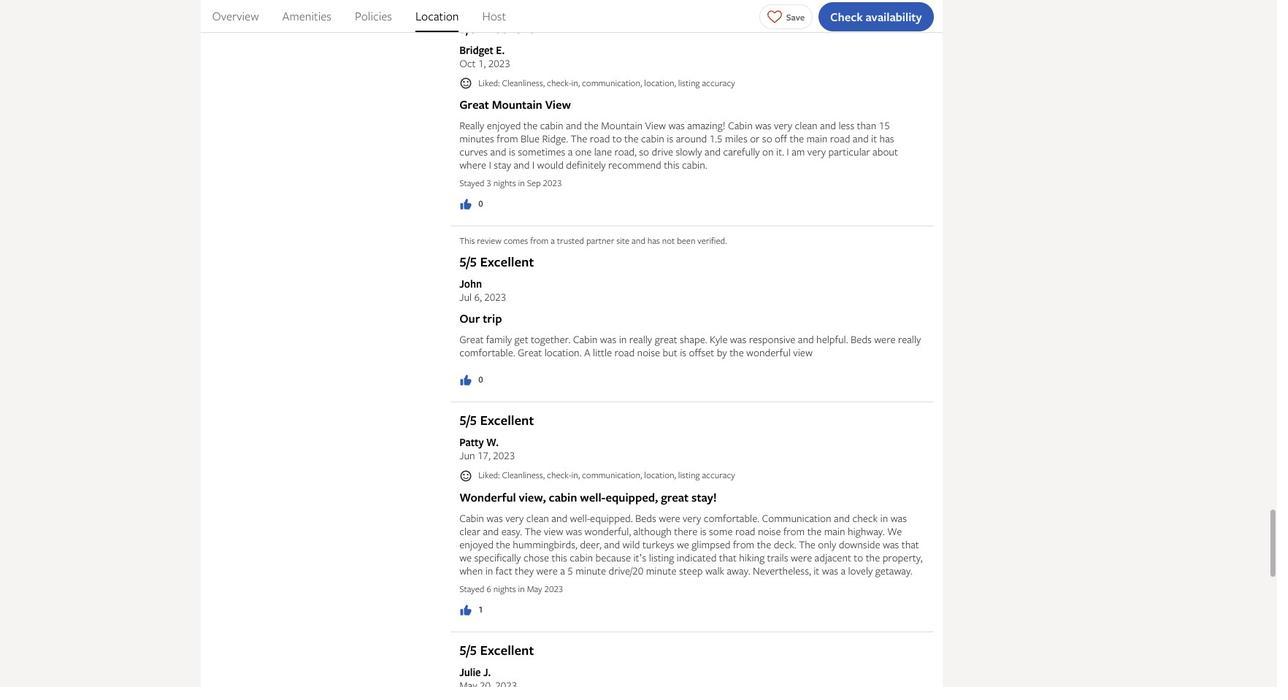 Task type: vqa. For each thing, say whether or not it's contained in the screenshot.
fourth the excellent
yes



Task type: locate. For each thing, give the bounding box(es) containing it.
get
[[515, 332, 529, 346]]

0 horizontal spatial so
[[639, 145, 649, 159]]

we right turkeys
[[677, 537, 689, 551]]

indicated
[[677, 551, 717, 564]]

1 vertical spatial medium image
[[460, 374, 473, 387]]

1 horizontal spatial has
[[880, 132, 895, 145]]

0 vertical spatial nights
[[494, 177, 516, 189]]

0 vertical spatial 0
[[479, 197, 483, 210]]

comfortable. up "glimpsed"
[[704, 511, 760, 525]]

has right than
[[880, 132, 895, 145]]

0 vertical spatial small image
[[460, 77, 473, 90]]

2 really from the left
[[898, 332, 921, 346]]

listing for great mountain view
[[678, 76, 700, 89]]

carefully
[[723, 145, 760, 159]]

1 horizontal spatial the
[[571, 132, 588, 145]]

listing right it's
[[649, 551, 674, 564]]

were up turkeys
[[659, 511, 681, 525]]

clean
[[795, 118, 818, 132], [526, 511, 549, 525]]

0 horizontal spatial to
[[613, 132, 622, 145]]

cabin.
[[682, 158, 708, 172]]

equipped.
[[590, 511, 633, 525]]

well- up equipped.
[[580, 489, 606, 505]]

0 vertical spatial communication,
[[582, 76, 642, 89]]

excellent up 'j.'
[[480, 641, 534, 659]]

from right comes
[[530, 235, 549, 247]]

0 vertical spatial view
[[794, 346, 813, 360]]

1 vertical spatial great
[[661, 489, 689, 505]]

the left only at the right of the page
[[799, 537, 816, 551]]

0 vertical spatial location,
[[644, 76, 676, 89]]

1 vertical spatial cabin
[[573, 332, 598, 346]]

0
[[479, 197, 483, 210], [479, 373, 483, 386]]

e.
[[496, 43, 505, 57]]

1 vertical spatial liked: cleanliness, check-in, communication, location, listing accuracy
[[479, 469, 735, 481]]

well- up deer, at bottom left
[[570, 511, 590, 525]]

in, for view
[[572, 76, 580, 89]]

1 horizontal spatial clean
[[795, 118, 818, 132]]

listing up stay!
[[678, 469, 700, 481]]

is right but
[[680, 346, 687, 360]]

check- for cabin
[[547, 469, 572, 481]]

0 horizontal spatial that
[[719, 551, 737, 564]]

comes
[[504, 235, 528, 247]]

great left shape.
[[655, 332, 678, 346]]

cleanliness,
[[502, 76, 545, 89], [502, 469, 545, 481]]

2 location, from the top
[[644, 469, 676, 481]]

1 horizontal spatial view
[[794, 346, 813, 360]]

2 liked: cleanliness, check-in, communication, location, listing accuracy from the top
[[479, 469, 735, 481]]

great up really
[[460, 97, 489, 113]]

road inside wonderful view, cabin well-equipped, great stay! cabin was very clean and well-equipped. beds were very comfortable. communication and check in was clear and easy. the view was wonderful, although there is some road noise from the main highway. we enjoyed the hummingbirds, deer, and wild turkeys we glimpsed from the deck. the only downside was that we specifically chose this cabin because it's listing indicated that hiking trails were adjacent to the property, when in fact they were a 5 minute drive/20 minute steep walk away. nevertheless, it was a lovely getaway.
[[736, 524, 756, 538]]

0 vertical spatial cleanliness,
[[502, 76, 545, 89]]

trip
[[483, 311, 502, 327]]

from
[[497, 132, 518, 145], [530, 235, 549, 247], [784, 524, 805, 538], [733, 537, 755, 551]]

although
[[634, 524, 672, 538]]

1 vertical spatial 0 button
[[460, 373, 483, 387]]

1 0 from the top
[[479, 197, 483, 210]]

road left than
[[830, 132, 851, 145]]

noise
[[637, 346, 660, 360], [758, 524, 781, 538]]

it's
[[634, 551, 647, 564]]

save button
[[759, 4, 813, 29]]

nights for view,
[[494, 583, 516, 595]]

liked: for wonderful
[[479, 469, 500, 481]]

accuracy up stay!
[[702, 469, 735, 481]]

excellent up w.
[[480, 411, 534, 430]]

1 horizontal spatial comfortable.
[[704, 511, 760, 525]]

0 vertical spatial comfortable.
[[460, 346, 515, 360]]

2 0 from the top
[[479, 373, 483, 386]]

liked: cleanliness, check-in, communication, location, listing accuracy up equipped,
[[479, 469, 735, 481]]

we down the clear
[[460, 551, 472, 564]]

property,
[[883, 551, 923, 564]]

beds
[[851, 332, 872, 346], [636, 511, 657, 525]]

1 stayed from the top
[[460, 177, 485, 189]]

amenities link
[[282, 0, 332, 32]]

small image
[[460, 77, 473, 90], [460, 469, 473, 483]]

0 horizontal spatial comfortable.
[[460, 346, 515, 360]]

1 horizontal spatial cabin
[[573, 332, 598, 346]]

2 excellent from the top
[[480, 253, 534, 271]]

in left the "may"
[[518, 583, 525, 595]]

great
[[460, 97, 489, 113], [460, 332, 484, 346], [518, 346, 542, 360]]

0 horizontal spatial we
[[460, 551, 472, 564]]

1 horizontal spatial minute
[[646, 564, 677, 578]]

2 horizontal spatial cabin
[[728, 118, 753, 132]]

1 nights from the top
[[494, 177, 516, 189]]

1 vertical spatial small image
[[460, 469, 473, 483]]

1 vertical spatial listing
[[678, 469, 700, 481]]

communication, up equipped,
[[582, 469, 642, 481]]

may
[[527, 583, 542, 595]]

liked: cleanliness, check-in, communication, location, listing accuracy up lane
[[479, 76, 735, 89]]

wild
[[623, 537, 640, 551]]

is inside this review comes from a trusted partner site and has not been verified. 5/5 excellent john jul 6, 2023 our trip great family get together.  cabin was in really great shape.   kyle was responsive and helpful.   beds were really comfortable.  great location.    a little road noise but is offset by the wonderful view
[[680, 346, 687, 360]]

road
[[590, 132, 610, 145], [830, 132, 851, 145], [615, 346, 635, 360], [736, 524, 756, 538]]

2 check- from the top
[[547, 469, 572, 481]]

3
[[487, 177, 491, 189]]

1 5/5 from the top
[[460, 19, 477, 37]]

0 vertical spatial it
[[872, 132, 877, 145]]

1 horizontal spatial noise
[[758, 524, 781, 538]]

patty
[[460, 435, 484, 449]]

1 horizontal spatial to
[[854, 551, 864, 564]]

very
[[774, 118, 793, 132], [808, 145, 826, 159], [506, 511, 524, 525], [683, 511, 701, 525]]

the right the ridge. at the left of the page
[[571, 132, 588, 145]]

2023
[[488, 56, 510, 70], [543, 177, 562, 189], [484, 290, 506, 304], [493, 449, 515, 463], [545, 583, 563, 595]]

view up the ridge. at the left of the page
[[545, 97, 571, 113]]

i left stay
[[489, 158, 492, 172]]

a inside this review comes from a trusted partner site and has not been verified. 5/5 excellent john jul 6, 2023 our trip great family get together.  cabin was in really great shape.   kyle was responsive and helpful.   beds were really comfortable.  great location.    a little road noise but is offset by the wonderful view
[[551, 235, 555, 247]]

and
[[566, 118, 582, 132], [820, 118, 836, 132], [853, 132, 869, 145], [491, 145, 507, 159], [705, 145, 721, 159], [514, 158, 530, 172], [632, 235, 646, 247], [798, 332, 814, 346], [552, 511, 568, 525], [834, 511, 850, 525], [483, 524, 499, 538], [604, 537, 620, 551]]

mountain up road,
[[601, 118, 643, 132]]

4 excellent from the top
[[480, 641, 534, 659]]

1 vertical spatial liked:
[[479, 469, 500, 481]]

0 horizontal spatial minute
[[576, 564, 606, 578]]

0 vertical spatial liked:
[[479, 76, 500, 89]]

0 vertical spatial enjoyed
[[487, 118, 521, 132]]

the inside this review comes from a trusted partner site and has not been verified. 5/5 excellent john jul 6, 2023 our trip great family get together.  cabin was in really great shape.   kyle was responsive and helpful.   beds were really comfortable.  great location.    a little road noise but is offset by the wonderful view
[[730, 346, 744, 360]]

0 horizontal spatial clean
[[526, 511, 549, 525]]

from left blue on the left
[[497, 132, 518, 145]]

0 vertical spatial medium image
[[460, 198, 473, 211]]

cabin up carefully at the right of page
[[728, 118, 753, 132]]

0 horizontal spatial has
[[648, 235, 660, 247]]

accuracy
[[702, 76, 735, 89], [702, 469, 735, 481]]

to
[[613, 132, 622, 145], [854, 551, 864, 564]]

road right little
[[615, 346, 635, 360]]

1 vertical spatial beds
[[636, 511, 657, 525]]

5/5 inside this review comes from a trusted partner site and has not been verified. 5/5 excellent john jul 6, 2023 our trip great family get together.  cabin was in really great shape.   kyle was responsive and helpful.   beds were really comfortable.  great location.    a little road noise but is offset by the wonderful view
[[460, 253, 477, 271]]

excellent inside 5/5 excellent patty w. jun 17, 2023
[[480, 411, 534, 430]]

they
[[515, 564, 534, 578]]

this
[[664, 158, 680, 172], [552, 551, 568, 564]]

where
[[460, 158, 487, 172]]

hummingbirds,
[[513, 537, 578, 551]]

minute down turkeys
[[646, 564, 677, 578]]

cabin inside wonderful view, cabin well-equipped, great stay! cabin was very clean and well-equipped. beds were very comfortable. communication and check in was clear and easy. the view was wonderful, although there is some road noise from the main highway. we enjoyed the hummingbirds, deer, and wild turkeys we glimpsed from the deck. the only downside was that we specifically chose this cabin because it's listing indicated that hiking trails were adjacent to the property, when in fact they were a 5 minute drive/20 minute steep walk away. nevertheless, it was a lovely getaway.
[[460, 511, 484, 525]]

1 cleanliness, from the top
[[502, 76, 545, 89]]

location, up equipped,
[[644, 469, 676, 481]]

1 vertical spatial view
[[645, 118, 666, 132]]

0 button down our
[[460, 373, 483, 387]]

1 check- from the top
[[547, 76, 572, 89]]

2 medium image from the top
[[460, 374, 473, 387]]

would
[[537, 158, 564, 172]]

equipped,
[[606, 489, 658, 505]]

1 medium image from the top
[[460, 198, 473, 211]]

excellent inside 5/5 excellent bridget e. oct 1, 2023
[[480, 19, 534, 37]]

2 small image from the top
[[460, 469, 473, 483]]

0 vertical spatial cabin
[[728, 118, 753, 132]]

2 communication, from the top
[[582, 469, 642, 481]]

1 vertical spatial clean
[[526, 511, 549, 525]]

3 excellent from the top
[[480, 411, 534, 430]]

1 vertical spatial mountain
[[601, 118, 643, 132]]

0 horizontal spatial beds
[[636, 511, 657, 525]]

liked: down "1,"
[[479, 76, 500, 89]]

0 vertical spatial accuracy
[[702, 76, 735, 89]]

availability
[[866, 8, 922, 24]]

cleanliness, down e.
[[502, 76, 545, 89]]

5/5 inside 5/5 excellent patty w. jun 17, 2023
[[460, 411, 477, 430]]

0 vertical spatial main
[[807, 132, 828, 145]]

0 vertical spatial has
[[880, 132, 895, 145]]

check-
[[547, 76, 572, 89], [547, 469, 572, 481]]

enjoyed
[[487, 118, 521, 132], [460, 537, 494, 551]]

5/5 excellent patty w. jun 17, 2023
[[460, 411, 534, 463]]

liked: for great
[[479, 76, 500, 89]]

and right slowly
[[705, 145, 721, 159]]

accuracy for great mountain view
[[702, 76, 735, 89]]

1 horizontal spatial beds
[[851, 332, 872, 346]]

the up adjacent
[[808, 524, 822, 538]]

1 vertical spatial has
[[648, 235, 660, 247]]

this inside great mountain view really enjoyed the cabin and the mountain view was amazing! cabin was very clean and less than 15 minutes from blue ridge. the road to the cabin is around 1.5 miles or so off the main road and it has curves and is sometimes a one lane road, so drive slowly and carefully on it. i am very particular about where i stay and i would definitely recommend this cabin.
[[664, 158, 680, 172]]

list
[[201, 0, 943, 32]]

1 small image from the top
[[460, 77, 473, 90]]

it inside wonderful view, cabin well-equipped, great stay! cabin was very clean and well-equipped. beds were very comfortable. communication and check in was clear and easy. the view was wonderful, although there is some road noise from the main highway. we enjoyed the hummingbirds, deer, and wild turkeys we glimpsed from the deck. the only downside was that we specifically chose this cabin because it's listing indicated that hiking trails were adjacent to the property, when in fact they were a 5 minute drive/20 minute steep walk away. nevertheless, it was a lovely getaway.
[[814, 564, 820, 578]]

0 horizontal spatial mountain
[[492, 97, 543, 113]]

it
[[872, 132, 877, 145], [814, 564, 820, 578]]

0 horizontal spatial view
[[544, 524, 564, 538]]

0 vertical spatial great
[[655, 332, 678, 346]]

main inside great mountain view really enjoyed the cabin and the mountain view was amazing! cabin was very clean and less than 15 minutes from blue ridge. the road to the cabin is around 1.5 miles or so off the main road and it has curves and is sometimes a one lane road, so drive slowly and carefully on it. i am very particular about where i stay and i would definitely recommend this cabin.
[[807, 132, 828, 145]]

main up adjacent
[[824, 524, 846, 538]]

1 vertical spatial this
[[552, 551, 568, 564]]

1 button
[[460, 603, 483, 617]]

trails
[[767, 551, 789, 564]]

because
[[596, 551, 631, 564]]

enjoyed up when
[[460, 537, 494, 551]]

1 vertical spatial noise
[[758, 524, 781, 538]]

0 horizontal spatial noise
[[637, 346, 660, 360]]

0 vertical spatial stayed
[[460, 177, 485, 189]]

2 vertical spatial listing
[[649, 551, 674, 564]]

2023 inside 5/5 excellent patty w. jun 17, 2023
[[493, 449, 515, 463]]

1 vertical spatial nights
[[494, 583, 516, 595]]

0 vertical spatial clean
[[795, 118, 818, 132]]

a left 5
[[560, 564, 565, 578]]

1 horizontal spatial view
[[645, 118, 666, 132]]

excellent
[[480, 19, 534, 37], [480, 253, 534, 271], [480, 411, 534, 430], [480, 641, 534, 659]]

stayed for great mountain view
[[460, 177, 485, 189]]

is
[[667, 132, 674, 145], [509, 145, 516, 159], [680, 346, 687, 360], [700, 524, 707, 538]]

1 location, from the top
[[644, 76, 676, 89]]

0 vertical spatial 0 button
[[460, 197, 483, 211]]

0 vertical spatial this
[[664, 158, 680, 172]]

2023 right "1,"
[[488, 56, 510, 70]]

1 excellent from the top
[[480, 19, 534, 37]]

0 horizontal spatial this
[[552, 551, 568, 564]]

2023 inside 5/5 excellent bridget e. oct 1, 2023
[[488, 56, 510, 70]]

0 vertical spatial mountain
[[492, 97, 543, 113]]

0 vertical spatial liked: cleanliness, check-in, communication, location, listing accuracy
[[479, 76, 735, 89]]

location,
[[644, 76, 676, 89], [644, 469, 676, 481]]

1 vertical spatial main
[[824, 524, 846, 538]]

5/5 up julie
[[460, 641, 477, 659]]

1 horizontal spatial it
[[872, 132, 877, 145]]

cleanliness, for view,
[[502, 469, 545, 481]]

0 vertical spatial check-
[[547, 76, 572, 89]]

we
[[677, 537, 689, 551], [460, 551, 472, 564]]

5/5 down this
[[460, 253, 477, 271]]

medium image
[[460, 198, 473, 211], [460, 374, 473, 387]]

2 stayed from the top
[[460, 583, 485, 595]]

1 liked: cleanliness, check-in, communication, location, listing accuracy from the top
[[479, 76, 735, 89]]

cabin right road,
[[641, 132, 665, 145]]

minute
[[576, 564, 606, 578], [646, 564, 677, 578]]

1
[[479, 603, 483, 616]]

has left not
[[648, 235, 660, 247]]

1 vertical spatial it
[[814, 564, 820, 578]]

cabin down 'wonderful'
[[460, 511, 484, 525]]

view inside this review comes from a trusted partner site and has not been verified. 5/5 excellent john jul 6, 2023 our trip great family get together.  cabin was in really great shape.   kyle was responsive and helpful.   beds were really comfortable.  great location.    a little road noise but is offset by the wonderful view
[[794, 346, 813, 360]]

1 accuracy from the top
[[702, 76, 735, 89]]

1 vertical spatial location,
[[644, 469, 676, 481]]

0 button up this
[[460, 197, 483, 211]]

cabin left because
[[570, 551, 593, 564]]

listing
[[678, 76, 700, 89], [678, 469, 700, 481], [649, 551, 674, 564]]

the right by
[[730, 346, 744, 360]]

the up 'one'
[[585, 118, 599, 132]]

liked: cleanliness, check-in, communication, location, listing accuracy for view
[[479, 76, 735, 89]]

2023 down "would"
[[543, 177, 562, 189]]

1 vertical spatial accuracy
[[702, 469, 735, 481]]

0 up 5/5 excellent patty w. jun 17, 2023
[[479, 373, 483, 386]]

1 horizontal spatial this
[[664, 158, 680, 172]]

view left helpful.
[[794, 346, 813, 360]]

clean up am
[[795, 118, 818, 132]]

check availability button
[[819, 2, 934, 31]]

was up slowly
[[669, 118, 685, 132]]

0 vertical spatial beds
[[851, 332, 872, 346]]

medium image up this
[[460, 198, 473, 211]]

1 vertical spatial comfortable.
[[704, 511, 760, 525]]

1 horizontal spatial mountain
[[601, 118, 643, 132]]

2 cleanliness, from the top
[[502, 469, 545, 481]]

6,
[[474, 290, 482, 304]]

1 vertical spatial communication,
[[582, 469, 642, 481]]

5/5 excellent bridget e. oct 1, 2023
[[460, 19, 534, 70]]

liked: down 17,
[[479, 469, 500, 481]]

1 vertical spatial in,
[[572, 469, 580, 481]]

0 horizontal spatial it
[[814, 564, 820, 578]]

1 vertical spatial 0
[[479, 373, 483, 386]]

1 in, from the top
[[572, 76, 580, 89]]

4 5/5 from the top
[[460, 641, 477, 659]]

in inside this review comes from a trusted partner site and has not been verified. 5/5 excellent john jul 6, 2023 our trip great family get together.  cabin was in really great shape.   kyle was responsive and helpful.   beds were really comfortable.  great location.    a little road noise but is offset by the wonderful view
[[619, 332, 627, 346]]

nights right 3
[[494, 177, 516, 189]]

1 vertical spatial view
[[544, 524, 564, 538]]

host link
[[482, 0, 506, 32]]

mountain up blue on the left
[[492, 97, 543, 113]]

save
[[787, 11, 805, 23]]

1 horizontal spatial we
[[677, 537, 689, 551]]

cleanliness, for mountain
[[502, 76, 545, 89]]

john
[[460, 277, 482, 291]]

3 5/5 from the top
[[460, 411, 477, 430]]

1 liked: from the top
[[479, 76, 500, 89]]

off
[[775, 132, 787, 145]]

1 vertical spatial check-
[[547, 469, 572, 481]]

so left drive
[[639, 145, 649, 159]]

2 liked: from the top
[[479, 469, 500, 481]]

small image down "jun"
[[460, 469, 473, 483]]

2 5/5 from the top
[[460, 253, 477, 271]]

cabin right blue on the left
[[540, 118, 564, 132]]

view
[[794, 346, 813, 360], [544, 524, 564, 538]]

2 vertical spatial cabin
[[460, 511, 484, 525]]

0 vertical spatial listing
[[678, 76, 700, 89]]

it inside great mountain view really enjoyed the cabin and the mountain view was amazing! cabin was very clean and less than 15 minutes from blue ridge. the road to the cabin is around 1.5 miles or so off the main road and it has curves and is sometimes a one lane road, so drive slowly and carefully on it. i am very particular about where i stay and i would definitely recommend this cabin.
[[872, 132, 877, 145]]

noise up trails at bottom
[[758, 524, 781, 538]]

great
[[655, 332, 678, 346], [661, 489, 689, 505]]

0 vertical spatial to
[[613, 132, 622, 145]]

main inside wonderful view, cabin well-equipped, great stay! cabin was very clean and well-equipped. beds were very comfortable. communication and check in was clear and easy. the view was wonderful, although there is some road noise from the main highway. we enjoyed the hummingbirds, deer, and wild turkeys we glimpsed from the deck. the only downside was that we specifically chose this cabin because it's listing indicated that hiking trails were adjacent to the property, when in fact they were a 5 minute drive/20 minute steep walk away. nevertheless, it was a lovely getaway.
[[824, 524, 846, 538]]

excellent down comes
[[480, 253, 534, 271]]

1 vertical spatial to
[[854, 551, 864, 564]]

1 vertical spatial enjoyed
[[460, 537, 494, 551]]

listing up 'amazing!'
[[678, 76, 700, 89]]

stay
[[494, 158, 511, 172]]

2 nights from the top
[[494, 583, 516, 595]]

is right there
[[700, 524, 707, 538]]

1.5
[[710, 132, 723, 145]]

the right easy.
[[525, 524, 542, 538]]

in,
[[572, 76, 580, 89], [572, 469, 580, 481]]

communication, up lane
[[582, 76, 642, 89]]

cleanliness, up view,
[[502, 469, 545, 481]]

deck.
[[774, 537, 797, 551]]

2 accuracy from the top
[[702, 469, 735, 481]]

5/5 inside 5/5 excellent bridget e. oct 1, 2023
[[460, 19, 477, 37]]

5/5 for 5/5 excellent bridget e. oct 1, 2023
[[460, 19, 477, 37]]

noise inside this review comes from a trusted partner site and has not been verified. 5/5 excellent john jul 6, 2023 our trip great family get together.  cabin was in really great shape.   kyle was responsive and helpful.   beds were really comfortable.  great location.    a little road noise but is offset by the wonderful view
[[637, 346, 660, 360]]

this left 5
[[552, 551, 568, 564]]

0 horizontal spatial cabin
[[460, 511, 484, 525]]

that up getaway.
[[902, 537, 920, 551]]

the inside great mountain view really enjoyed the cabin and the mountain view was amazing! cabin was very clean and less than 15 minutes from blue ridge. the road to the cabin is around 1.5 miles or so off the main road and it has curves and is sometimes a one lane road, so drive slowly and carefully on it. i am very particular about where i stay and i would definitely recommend this cabin.
[[571, 132, 588, 145]]

from up trails at bottom
[[784, 524, 805, 538]]

view up chose
[[544, 524, 564, 538]]

location
[[416, 8, 459, 24]]

and right stay
[[514, 158, 530, 172]]

to right lane
[[613, 132, 622, 145]]

noise left but
[[637, 346, 660, 360]]

comfortable.
[[460, 346, 515, 360], [704, 511, 760, 525]]

and right site
[[632, 235, 646, 247]]

0 for 2nd 0 button from the top of the page
[[479, 373, 483, 386]]

w.
[[486, 435, 499, 449]]

well-
[[580, 489, 606, 505], [570, 511, 590, 525]]

stayed left 3
[[460, 177, 485, 189]]

1 communication, from the top
[[582, 76, 642, 89]]

stayed left 6
[[460, 583, 485, 595]]

1 horizontal spatial really
[[898, 332, 921, 346]]

a inside great mountain view really enjoyed the cabin and the mountain view was amazing! cabin was very clean and less than 15 minutes from blue ridge. the road to the cabin is around 1.5 miles or so off the main road and it has curves and is sometimes a one lane road, so drive slowly and carefully on it. i am very particular about where i stay and i would definitely recommend this cabin.
[[568, 145, 573, 159]]

0 vertical spatial view
[[545, 97, 571, 113]]

enjoyed right really
[[487, 118, 521, 132]]

in
[[518, 177, 525, 189], [619, 332, 627, 346], [881, 511, 888, 525], [486, 564, 493, 578], [518, 583, 525, 595]]

nights for mountain
[[494, 177, 516, 189]]

2 in, from the top
[[572, 469, 580, 481]]

2023 right 6,
[[484, 290, 506, 304]]

1 vertical spatial stayed
[[460, 583, 485, 595]]

check availability
[[831, 8, 922, 24]]

a
[[584, 346, 591, 360]]



Task type: describe. For each thing, give the bounding box(es) containing it.
excellent for 5/5 excellent bridget e. oct 1, 2023
[[480, 19, 534, 37]]

and left 15
[[853, 132, 869, 145]]

view,
[[519, 489, 546, 505]]

0 horizontal spatial the
[[525, 524, 542, 538]]

1,
[[478, 56, 486, 70]]

this inside wonderful view, cabin well-equipped, great stay! cabin was very clean and well-equipped. beds were very comfortable. communication and check in was clear and easy. the view was wonderful, although there is some road noise from the main highway. we enjoyed the hummingbirds, deer, and wild turkeys we glimpsed from the deck. the only downside was that we specifically chose this cabin because it's listing indicated that hiking trails were adjacent to the property, when in fact they were a 5 minute drive/20 minute steep walk away. nevertheless, it was a lovely getaway.
[[552, 551, 568, 564]]

only
[[818, 537, 837, 551]]

very down stay!
[[683, 511, 701, 525]]

a left lovely
[[841, 564, 846, 578]]

1 vertical spatial well-
[[570, 511, 590, 525]]

road left road,
[[590, 132, 610, 145]]

very right am
[[808, 145, 826, 159]]

julie
[[460, 665, 481, 679]]

wonderful view, cabin well-equipped, great stay! cabin was very clean and well-equipped. beds were very comfortable. communication and check in was clear and easy. the view was wonderful, although there is some road noise from the main highway. we enjoyed the hummingbirds, deer, and wild turkeys we glimpsed from the deck. the only downside was that we specifically chose this cabin because it's listing indicated that hiking trails were adjacent to the property, when in fact they were a 5 minute drive/20 minute steep walk away. nevertheless, it was a lovely getaway.
[[460, 489, 923, 578]]

excellent for 5/5 excellent
[[480, 641, 534, 659]]

really
[[460, 118, 484, 132]]

this review comes from a trusted partner site and has not been verified. 5/5 excellent john jul 6, 2023 our trip great family get together.  cabin was in really great shape.   kyle was responsive and helpful.   beds were really comfortable.  great location.    a little road noise but is offset by the wonderful view
[[460, 235, 921, 360]]

the right 'off'
[[790, 132, 804, 145]]

communication, for view
[[582, 76, 642, 89]]

little
[[593, 346, 612, 360]]

1 0 button from the top
[[460, 197, 483, 211]]

2 horizontal spatial i
[[787, 145, 789, 159]]

great inside this review comes from a trusted partner site and has not been verified. 5/5 excellent john jul 6, 2023 our trip great family get together.  cabin was in really great shape.   kyle was responsive and helpful.   beds were really comfortable.  great location.    a little road noise but is offset by the wonderful view
[[655, 332, 678, 346]]

is left around
[[667, 132, 674, 145]]

was down only at the right of the page
[[822, 564, 839, 578]]

2023 right the "may"
[[545, 583, 563, 595]]

was up getaway.
[[883, 537, 899, 551]]

view inside wonderful view, cabin well-equipped, great stay! cabin was very clean and well-equipped. beds were very comfortable. communication and check in was clear and easy. the view was wonderful, although there is some road noise from the main highway. we enjoyed the hummingbirds, deer, and wild turkeys we glimpsed from the deck. the only downside was that we specifically chose this cabin because it's listing indicated that hiking trails were adjacent to the property, when in fact they were a 5 minute drive/20 minute steep walk away. nevertheless, it was a lovely getaway.
[[544, 524, 564, 538]]

medium image for second 0 button from the bottom of the page
[[460, 198, 473, 211]]

beds inside this review comes from a trusted partner site and has not been verified. 5/5 excellent john jul 6, 2023 our trip great family get together.  cabin was in really great shape.   kyle was responsive and helpful.   beds were really comfortable.  great location.    a little road noise but is offset by the wonderful view
[[851, 332, 872, 346]]

responsive
[[749, 332, 796, 346]]

turkeys
[[643, 537, 675, 551]]

stayed for wonderful view, cabin well-equipped, great stay!
[[460, 583, 485, 595]]

and left check
[[834, 511, 850, 525]]

cabin inside this review comes from a trusted partner site and has not been verified. 5/5 excellent john jul 6, 2023 our trip great family get together.  cabin was in really great shape.   kyle was responsive and helpful.   beds were really comfortable.  great location.    a little road noise but is offset by the wonderful view
[[573, 332, 598, 346]]

oct
[[460, 56, 476, 70]]

location.
[[545, 346, 582, 360]]

enjoyed inside wonderful view, cabin well-equipped, great stay! cabin was very clean and well-equipped. beds were very comfortable. communication and check in was clear and easy. the view was wonderful, although there is some road noise from the main highway. we enjoyed the hummingbirds, deer, and wild turkeys we glimpsed from the deck. the only downside was that we specifically chose this cabin because it's listing indicated that hiking trails were adjacent to the property, when in fact they were a 5 minute drive/20 minute steep walk away. nevertheless, it was a lovely getaway.
[[460, 537, 494, 551]]

and up 'one'
[[566, 118, 582, 132]]

but
[[663, 346, 678, 360]]

5/5 excellent
[[460, 641, 534, 659]]

listing for wonderful view, cabin well-equipped, great stay!
[[678, 469, 700, 481]]

kyle
[[710, 332, 728, 346]]

stay!
[[692, 489, 717, 505]]

communication
[[762, 511, 832, 525]]

sep
[[527, 177, 541, 189]]

main for great mountain view
[[807, 132, 828, 145]]

overview
[[212, 8, 259, 24]]

recommend
[[609, 158, 662, 172]]

in left sep
[[518, 177, 525, 189]]

clean inside wonderful view, cabin well-equipped, great stay! cabin was very clean and well-equipped. beds were very comfortable. communication and check in was clear and easy. the view was wonderful, although there is some road noise from the main highway. we enjoyed the hummingbirds, deer, and wild turkeys we glimpsed from the deck. the only downside was that we specifically chose this cabin because it's listing indicated that hiking trails were adjacent to the property, when in fact they were a 5 minute drive/20 minute steep walk away. nevertheless, it was a lovely getaway.
[[526, 511, 549, 525]]

0 horizontal spatial view
[[545, 97, 571, 113]]

great down our
[[460, 332, 484, 346]]

road,
[[615, 145, 637, 159]]

were up the "may"
[[536, 564, 558, 578]]

jul
[[460, 290, 472, 304]]

was down 'wonderful'
[[487, 511, 503, 525]]

clear
[[460, 524, 481, 538]]

highway.
[[848, 524, 885, 538]]

glimpsed
[[692, 537, 731, 551]]

about
[[873, 145, 898, 159]]

j.
[[483, 665, 491, 679]]

policies link
[[355, 0, 392, 32]]

the up the recommend
[[625, 132, 639, 145]]

15
[[879, 118, 890, 132]]

when
[[460, 564, 483, 578]]

were inside this review comes from a trusted partner site and has not been verified. 5/5 excellent john jul 6, 2023 our trip great family get together.  cabin was in really great shape.   kyle was responsive and helpful.   beds were really comfortable.  great location.    a little road noise but is offset by the wonderful view
[[875, 332, 896, 346]]

comfortable. inside wonderful view, cabin well-equipped, great stay! cabin was very clean and well-equipped. beds were very comfortable. communication and check in was clear and easy. the view was wonderful, although there is some road noise from the main highway. we enjoyed the hummingbirds, deer, and wild turkeys we glimpsed from the deck. the only downside was that we specifically chose this cabin because it's listing indicated that hiking trails were adjacent to the property, when in fact they were a 5 minute drive/20 minute steep walk away. nevertheless, it was a lovely getaway.
[[704, 511, 760, 525]]

1 horizontal spatial i
[[532, 158, 535, 172]]

host
[[482, 8, 506, 24]]

downside
[[839, 537, 881, 551]]

partner
[[587, 235, 614, 247]]

0 horizontal spatial i
[[489, 158, 492, 172]]

was left 'off'
[[755, 118, 772, 132]]

shape.
[[680, 332, 707, 346]]

wonderful
[[460, 489, 516, 505]]

comfortable. inside this review comes from a trusted partner site and has not been verified. 5/5 excellent john jul 6, 2023 our trip great family get together.  cabin was in really great shape.   kyle was responsive and helpful.   beds were really comfortable.  great location.    a little road noise but is offset by the wonderful view
[[460, 346, 515, 360]]

1 minute from the left
[[576, 564, 606, 578]]

and right curves
[[491, 145, 507, 159]]

the up fact
[[496, 537, 511, 551]]

0 for second 0 button from the bottom of the page
[[479, 197, 483, 210]]

policies
[[355, 8, 392, 24]]

communication, for cabin
[[582, 469, 642, 481]]

to inside wonderful view, cabin well-equipped, great stay! cabin was very clean and well-equipped. beds were very comfortable. communication and check in was clear and easy. the view was wonderful, although there is some road noise from the main highway. we enjoyed the hummingbirds, deer, and wild turkeys we glimpsed from the deck. the only downside was that we specifically chose this cabin because it's listing indicated that hiking trails were adjacent to the property, when in fact they were a 5 minute drive/20 minute steep walk away. nevertheless, it was a lovely getaway.
[[854, 551, 864, 564]]

excellent inside this review comes from a trusted partner site and has not been verified. 5/5 excellent john jul 6, 2023 our trip great family get together.  cabin was in really great shape.   kyle was responsive and helpful.   beds were really comfortable.  great location.    a little road noise but is offset by the wonderful view
[[480, 253, 534, 271]]

from right 'some'
[[733, 537, 755, 551]]

specifically
[[474, 551, 521, 564]]

liked: cleanliness, check-in, communication, location, listing accuracy for cabin
[[479, 469, 735, 481]]

6
[[487, 583, 491, 595]]

5/5 for 5/5 excellent
[[460, 641, 477, 659]]

and left 'wild'
[[604, 537, 620, 551]]

am
[[792, 145, 805, 159]]

listing inside wonderful view, cabin well-equipped, great stay! cabin was very clean and well-equipped. beds were very comfortable. communication and check in was clear and easy. the view was wonderful, although there is some road noise from the main highway. we enjoyed the hummingbirds, deer, and wild turkeys we glimpsed from the deck. the only downside was that we specifically chose this cabin because it's listing indicated that hiking trails were adjacent to the property, when in fact they were a 5 minute drive/20 minute steep walk away. nevertheless, it was a lovely getaway.
[[649, 551, 674, 564]]

some
[[709, 524, 733, 538]]

and left less
[[820, 118, 836, 132]]

has inside great mountain view really enjoyed the cabin and the mountain view was amazing! cabin was very clean and less than 15 minutes from blue ridge. the road to the cabin is around 1.5 miles or so off the main road and it has curves and is sometimes a one lane road, so drive slowly and carefully on it. i am very particular about where i stay and i would definitely recommend this cabin.
[[880, 132, 895, 145]]

and left helpful.
[[798, 332, 814, 346]]

julie j.
[[460, 665, 491, 679]]

miles
[[725, 132, 748, 145]]

1 horizontal spatial that
[[902, 537, 920, 551]]

was left wonderful,
[[566, 524, 582, 538]]

or
[[750, 132, 760, 145]]

cabin right view,
[[549, 489, 577, 505]]

1 horizontal spatial so
[[763, 132, 773, 145]]

main for wonderful view, cabin well-equipped, great stay!
[[824, 524, 846, 538]]

1 really from the left
[[629, 332, 652, 346]]

from inside great mountain view really enjoyed the cabin and the mountain view was amazing! cabin was very clean and less than 15 minutes from blue ridge. the road to the cabin is around 1.5 miles or so off the main road and it has curves and is sometimes a one lane road, so drive slowly and carefully on it. i am very particular about where i stay and i would definitely recommend this cabin.
[[497, 132, 518, 145]]

great inside wonderful view, cabin well-equipped, great stay! cabin was very clean and well-equipped. beds were very comfortable. communication and check in was clear and easy. the view was wonderful, although there is some road noise from the main highway. we enjoyed the hummingbirds, deer, and wild turkeys we glimpsed from the deck. the only downside was that we specifically chose this cabin because it's listing indicated that hiking trails were adjacent to the property, when in fact they were a 5 minute drive/20 minute steep walk away. nevertheless, it was a lovely getaway.
[[661, 489, 689, 505]]

drive
[[652, 145, 674, 159]]

excellent for 5/5 excellent patty w. jun 17, 2023
[[480, 411, 534, 430]]

there
[[674, 524, 698, 538]]

great inside great mountain view really enjoyed the cabin and the mountain view was amazing! cabin was very clean and less than 15 minutes from blue ridge. the road to the cabin is around 1.5 miles or so off the main road and it has curves and is sometimes a one lane road, so drive slowly and carefully on it. i am very particular about where i stay and i would definitely recommend this cabin.
[[460, 97, 489, 113]]

fact
[[496, 564, 513, 578]]

check- for view
[[547, 76, 572, 89]]

beds inside wonderful view, cabin well-equipped, great stay! cabin was very clean and well-equipped. beds were very comfortable. communication and check in was clear and easy. the view was wonderful, although there is some road noise from the main highway. we enjoyed the hummingbirds, deer, and wild turkeys we glimpsed from the deck. the only downside was that we specifically chose this cabin because it's listing indicated that hiking trails were adjacent to the property, when in fact they were a 5 minute drive/20 minute steep walk away. nevertheless, it was a lovely getaway.
[[636, 511, 657, 525]]

great left location.
[[518, 346, 542, 360]]

offset
[[689, 346, 715, 360]]

we
[[888, 524, 902, 538]]

very up it.
[[774, 118, 793, 132]]

wonderful
[[747, 346, 791, 360]]

the left the ridge. at the left of the page
[[524, 118, 538, 132]]

in left fact
[[486, 564, 493, 578]]

was right check
[[891, 511, 907, 525]]

2 horizontal spatial the
[[799, 537, 816, 551]]

great mountain view really enjoyed the cabin and the mountain view was amazing! cabin was very clean and less than 15 minutes from blue ridge. the road to the cabin is around 1.5 miles or so off the main road and it has curves and is sometimes a one lane road, so drive slowly and carefully on it. i am very particular about where i stay and i would definitely recommend this cabin.
[[460, 97, 898, 172]]

2 0 button from the top
[[460, 373, 483, 387]]

medium image
[[460, 604, 473, 617]]

was right kyle on the right
[[730, 332, 747, 346]]

noise inside wonderful view, cabin well-equipped, great stay! cabin was very clean and well-equipped. beds were very comfortable. communication and check in was clear and easy. the view was wonderful, although there is some road noise from the main highway. we enjoyed the hummingbirds, deer, and wild turkeys we glimpsed from the deck. the only downside was that we specifically chose this cabin because it's listing indicated that hiking trails were adjacent to the property, when in fact they were a 5 minute drive/20 minute steep walk away. nevertheless, it was a lovely getaway.
[[758, 524, 781, 538]]

the down highway.
[[866, 551, 880, 564]]

bridget
[[460, 43, 494, 57]]

small image for wonderful view, cabin well-equipped, great stay!
[[460, 469, 473, 483]]

cabin inside great mountain view really enjoyed the cabin and the mountain view was amazing! cabin was very clean and less than 15 minutes from blue ridge. the road to the cabin is around 1.5 miles or so off the main road and it has curves and is sometimes a one lane road, so drive slowly and carefully on it. i am very particular about where i stay and i would definitely recommend this cabin.
[[728, 118, 753, 132]]

in, for cabin
[[572, 469, 580, 481]]

stayed 6 nights in may 2023
[[460, 583, 563, 595]]

less
[[839, 118, 855, 132]]

in right check
[[881, 511, 888, 525]]

2023 inside this review comes from a trusted partner site and has not been verified. 5/5 excellent john jul 6, 2023 our trip great family get together.  cabin was in really great shape.   kyle was responsive and helpful.   beds were really comfortable.  great location.    a little road noise but is offset by the wonderful view
[[484, 290, 506, 304]]

5
[[568, 564, 573, 578]]

getaway.
[[876, 564, 913, 578]]

not
[[662, 235, 675, 247]]

is inside wonderful view, cabin well-equipped, great stay! cabin was very clean and well-equipped. beds were very comfortable. communication and check in was clear and easy. the view was wonderful, although there is some road noise from the main highway. we enjoyed the hummingbirds, deer, and wild turkeys we glimpsed from the deck. the only downside was that we specifically chose this cabin because it's listing indicated that hiking trails were adjacent to the property, when in fact they were a 5 minute drive/20 minute steep walk away. nevertheless, it was a lovely getaway.
[[700, 524, 707, 538]]

very down view,
[[506, 511, 524, 525]]

is left blue on the left
[[509, 145, 516, 159]]

location link
[[416, 0, 459, 32]]

site
[[617, 235, 630, 247]]

amazing!
[[688, 118, 726, 132]]

ridge.
[[542, 132, 568, 145]]

slowly
[[676, 145, 702, 159]]

and up hummingbirds,
[[552, 511, 568, 525]]

from inside this review comes from a trusted partner site and has not been verified. 5/5 excellent john jul 6, 2023 our trip great family get together.  cabin was in really great shape.   kyle was responsive and helpful.   beds were really comfortable.  great location.    a little road noise but is offset by the wonderful view
[[530, 235, 549, 247]]

5/5 for 5/5 excellent patty w. jun 17, 2023
[[460, 411, 477, 430]]

list containing overview
[[201, 0, 943, 32]]

sometimes
[[518, 145, 566, 159]]

clean inside great mountain view really enjoyed the cabin and the mountain view was amazing! cabin was very clean and less than 15 minutes from blue ridge. the road to the cabin is around 1.5 miles or so off the main road and it has curves and is sometimes a one lane road, so drive slowly and carefully on it. i am very particular about where i stay and i would definitely recommend this cabin.
[[795, 118, 818, 132]]

been
[[677, 235, 696, 247]]

was right a
[[600, 332, 617, 346]]

helpful.
[[817, 332, 848, 346]]

17,
[[478, 449, 491, 463]]

the left deck.
[[757, 537, 772, 551]]

were right trails at bottom
[[791, 551, 812, 564]]

road inside this review comes from a trusted partner site and has not been verified. 5/5 excellent john jul 6, 2023 our trip great family get together.  cabin was in really great shape.   kyle was responsive and helpful.   beds were really comfortable.  great location.    a little road noise but is offset by the wonderful view
[[615, 346, 635, 360]]

enjoyed inside great mountain view really enjoyed the cabin and the mountain view was amazing! cabin was very clean and less than 15 minutes from blue ridge. the road to the cabin is around 1.5 miles or so off the main road and it has curves and is sometimes a one lane road, so drive slowly and carefully on it. i am very particular about where i stay and i would definitely recommend this cabin.
[[487, 118, 521, 132]]

this
[[460, 235, 475, 247]]

wonderful,
[[585, 524, 631, 538]]

one
[[575, 145, 592, 159]]

walk
[[706, 564, 725, 578]]

minutes
[[460, 132, 494, 145]]

2 minute from the left
[[646, 564, 677, 578]]

to inside great mountain view really enjoyed the cabin and the mountain view was amazing! cabin was very clean and less than 15 minutes from blue ridge. the road to the cabin is around 1.5 miles or so off the main road and it has curves and is sometimes a one lane road, so drive slowly and carefully on it. i am very particular about where i stay and i would definitely recommend this cabin.
[[613, 132, 622, 145]]

medium image for 2nd 0 button from the top of the page
[[460, 374, 473, 387]]

our
[[460, 311, 480, 327]]

location, for great mountain view
[[644, 76, 676, 89]]

small image for great mountain view
[[460, 77, 473, 90]]

has inside this review comes from a trusted partner site and has not been verified. 5/5 excellent john jul 6, 2023 our trip great family get together.  cabin was in really great shape.   kyle was responsive and helpful.   beds were really comfortable.  great location.    a little road noise but is offset by the wonderful view
[[648, 235, 660, 247]]

0 vertical spatial well-
[[580, 489, 606, 505]]

it.
[[777, 145, 784, 159]]

accuracy for wonderful view, cabin well-equipped, great stay!
[[702, 469, 735, 481]]

adjacent
[[815, 551, 852, 564]]

and left easy.
[[483, 524, 499, 538]]

location, for wonderful view, cabin well-equipped, great stay!
[[644, 469, 676, 481]]

easy.
[[502, 524, 522, 538]]

deer,
[[580, 537, 602, 551]]

around
[[676, 132, 707, 145]]



